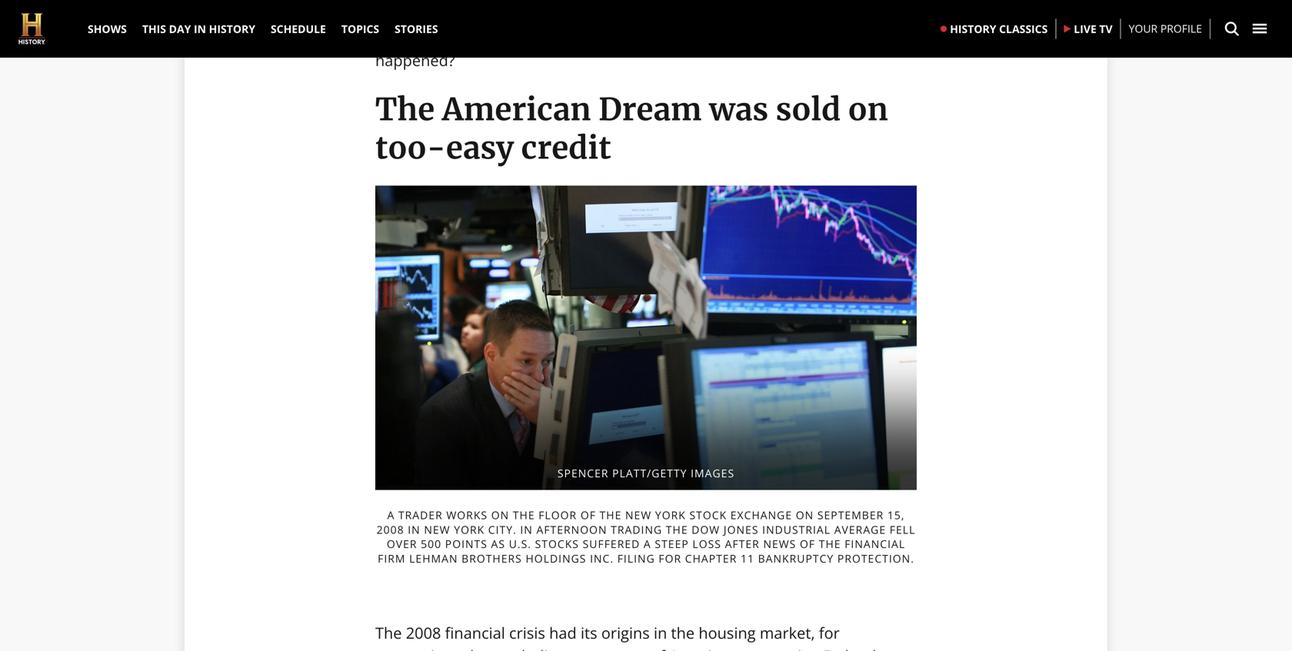 Task type: vqa. For each thing, say whether or not it's contained in the screenshot.
Crash: within the The 2008 Crash: What Happened to All That Money?
no



Task type: describe. For each thing, give the bounding box(es) containing it.
one,
[[840, 3, 871, 25]]

in inside "this day in history" link
[[194, 22, 206, 36]]

holdings
[[526, 552, 587, 566]]

brothers
[[462, 552, 522, 566]]

this
[[142, 22, 166, 36]]

spencer platt/getty images
[[558, 466, 735, 481]]

average
[[834, 523, 886, 537]]

suffered
[[583, 537, 640, 552]]

city.
[[488, 523, 517, 537]]

0 horizontal spatial new
[[424, 523, 450, 537]]

worldwide
[[614, 26, 689, 48]]

fell
[[890, 523, 916, 537]]

was
[[709, 90, 769, 129]]

chapter
[[685, 552, 737, 566]]

shows
[[88, 22, 127, 36]]

the american dream was sold on too-easy credit
[[375, 90, 889, 167]]

filing
[[617, 552, 655, 566]]

the left symbolic
[[465, 646, 488, 652]]

for inside the 2008 financial crisis had its origins in the housing market, for generations the symbolic cornerstone of american prosperity. federa
[[819, 623, 840, 644]]

history inside "link"
[[950, 21, 997, 36]]

0 horizontal spatial york
[[454, 523, 485, 537]]

easy
[[446, 128, 514, 167]]

firm
[[378, 552, 406, 566]]

a trader works on the floor of the new york stock exchange on september 15, 2008 in new york city. in afternoon trading the dow jones industrial average fell over 500 points as u.s. stocks suffered a steep loss after news of the financial firm lehman brothers holdings inc. filing for chapter 11 bankruptcy protection.
[[377, 508, 916, 566]]

stories link
[[387, 0, 446, 58]]

points
[[445, 537, 488, 552]]

collapse. so…what
[[766, 26, 898, 48]]

classics
[[999, 21, 1048, 36]]

steep
[[655, 537, 689, 552]]

that
[[471, 3, 500, 25]]

the down september
[[819, 537, 841, 552]]

on inside the american dream was sold on too-easy credit
[[848, 90, 889, 129]]

works
[[446, 508, 488, 523]]

0 vertical spatial of
[[581, 508, 596, 523]]

your profile
[[1129, 21, 1202, 36]]

the for the 2008 financial crisis had its origins in the housing market, for generations the symbolic cornerstone of american prosperity. federa
[[375, 623, 402, 644]]

market,
[[760, 623, 815, 644]]

live
[[1074, 21, 1097, 36]]

precipitated
[[511, 26, 598, 48]]

15,
[[888, 508, 905, 523]]

become
[[590, 3, 648, 25]]

inc.
[[590, 552, 614, 566]]

stock
[[690, 508, 727, 523]]

this day in history
[[142, 22, 255, 36]]

open menu image
[[1252, 21, 1268, 37]]

bankruptcy
[[758, 552, 834, 566]]

its
[[581, 623, 597, 644]]

floor
[[539, 508, 577, 523]]

in inside a trader works on the floor of the new york stock exchange on september 15, 2008 in new york city. in afternoon trading the dow jones industrial average fell over 500 points as u.s. stocks suffered a steep loss after news of the financial firm lehman brothers holdings inc. filing for chapter 11 bankruptcy protection.
[[520, 523, 533, 537]]

stories
[[395, 22, 438, 36]]

trading
[[611, 523, 662, 537]]

industrial
[[762, 523, 831, 537]]

1 horizontal spatial new
[[625, 508, 652, 523]]

2008 inside the 2008 financial crisis had its origins in the housing market, for generations the symbolic cornerstone of american prosperity. federa
[[406, 623, 441, 644]]

0 vertical spatial a
[[652, 3, 661, 25]]

0 horizontal spatial on
[[491, 508, 509, 523]]

origins
[[601, 623, 650, 644]]

tv
[[1100, 21, 1113, 36]]

dream
[[599, 90, 702, 129]]

lehman brothers image
[[375, 186, 917, 490]]

over
[[387, 537, 417, 552]]

your
[[1129, 21, 1158, 36]]

as
[[491, 537, 505, 552]]

the inside and because that system had become a globally interdependent one, the u.s. financial crisis precipitated a worldwide economic collapse. so…what happened?
[[875, 3, 899, 25]]

1 horizontal spatial york
[[655, 508, 686, 523]]

financial inside the 2008 financial crisis had its origins in the housing market, for generations the symbolic cornerstone of american prosperity. federa
[[445, 623, 505, 644]]

topics link
[[334, 0, 387, 58]]

housing
[[699, 623, 756, 644]]

u.s. inside and because that system had become a globally interdependent one, the u.s. financial crisis precipitated a worldwide economic collapse. so…what happened?
[[375, 26, 403, 48]]

crisis inside the 2008 financial crisis had its origins in the housing market, for generations the symbolic cornerstone of american prosperity. federa
[[509, 623, 545, 644]]

news
[[763, 537, 796, 552]]

and because that system had become a globally interdependent one, the u.s. financial crisis precipitated a worldwide economic collapse. so…what happened?
[[375, 3, 899, 71]]

in inside a trader works on the floor of the new york stock exchange on september 15, 2008 in new york city. in afternoon trading the dow jones industrial average fell over 500 points as u.s. stocks suffered a steep loss after news of the financial firm lehman brothers holdings inc. filing for chapter 11 bankruptcy protection.
[[408, 523, 421, 537]]



Task type: locate. For each thing, give the bounding box(es) containing it.
for inside a trader works on the floor of the new york stock exchange on september 15, 2008 in new york city. in afternoon trading the dow jones industrial average fell over 500 points as u.s. stocks suffered a steep loss after news of the financial firm lehman brothers holdings inc. filing for chapter 11 bankruptcy protection.
[[659, 552, 682, 566]]

the up generations
[[375, 623, 402, 644]]

in right origins
[[654, 623, 667, 644]]

on right sold
[[848, 90, 889, 129]]

the up suffered
[[600, 508, 622, 523]]

stocks
[[535, 537, 579, 552]]

live tv link
[[1056, 8, 1121, 50]]

topics
[[341, 22, 379, 36]]

0 horizontal spatial in
[[194, 22, 206, 36]]

2 horizontal spatial of
[[800, 537, 816, 552]]

had left its at the left
[[549, 623, 577, 644]]

2 vertical spatial financial
[[445, 623, 505, 644]]

on up news
[[796, 508, 814, 523]]

system
[[504, 3, 555, 25]]

had inside the 2008 financial crisis had its origins in the housing market, for generations the symbolic cornerstone of american prosperity. federa
[[549, 623, 577, 644]]

schedule
[[271, 22, 326, 36]]

1 vertical spatial in
[[654, 623, 667, 644]]

u.s. inside a trader works on the floor of the new york stock exchange on september 15, 2008 in new york city. in afternoon trading the dow jones industrial average fell over 500 points as u.s. stocks suffered a steep loss after news of the financial firm lehman brothers holdings inc. filing for chapter 11 bankruptcy protection.
[[509, 537, 532, 552]]

for
[[659, 552, 682, 566], [819, 623, 840, 644]]

new up lehman on the bottom left
[[424, 523, 450, 537]]

york left as
[[454, 523, 485, 537]]

symbolic
[[492, 646, 555, 652]]

0 vertical spatial in
[[408, 523, 421, 537]]

american
[[442, 90, 591, 129], [669, 646, 737, 652]]

too-
[[375, 128, 446, 167]]

2 vertical spatial a
[[644, 537, 651, 552]]

york
[[655, 508, 686, 523], [454, 523, 485, 537]]

1 vertical spatial a
[[602, 26, 610, 48]]

0 vertical spatial crisis
[[471, 26, 507, 48]]

spencer
[[558, 466, 609, 481]]

the left floor
[[513, 508, 535, 523]]

u.s. right as
[[509, 537, 532, 552]]

u.s.
[[375, 26, 403, 48], [509, 537, 532, 552]]

on
[[848, 90, 889, 129], [491, 508, 509, 523], [796, 508, 814, 523]]

history
[[950, 21, 997, 36], [209, 22, 255, 36]]

1 horizontal spatial on
[[796, 508, 814, 523]]

the for the american dream was sold on too-easy credit
[[375, 90, 435, 129]]

2 the from the top
[[375, 623, 402, 644]]

the right one,
[[875, 3, 899, 25]]

in
[[408, 523, 421, 537], [654, 623, 667, 644]]

0 horizontal spatial 2008
[[377, 523, 404, 537]]

0 vertical spatial american
[[442, 90, 591, 129]]

had inside and because that system had become a globally interdependent one, the u.s. financial crisis precipitated a worldwide economic collapse. so…what happened?
[[559, 3, 586, 25]]

of inside the 2008 financial crisis had its origins in the housing market, for generations the symbolic cornerstone of american prosperity. federa
[[651, 646, 665, 652]]

u.s. down and
[[375, 26, 403, 48]]

globally
[[665, 3, 719, 25]]

platt/getty
[[612, 466, 687, 481]]

american inside the 2008 financial crisis had its origins in the housing market, for generations the symbolic cornerstone of american prosperity. federa
[[669, 646, 737, 652]]

a inside a trader works on the floor of the new york stock exchange on september 15, 2008 in new york city. in afternoon trading the dow jones industrial average fell over 500 points as u.s. stocks suffered a steep loss after news of the financial firm lehman brothers holdings inc. filing for chapter 11 bankruptcy protection.
[[644, 537, 651, 552]]

the left dow at the bottom right of page
[[666, 523, 688, 537]]

0 vertical spatial the
[[375, 90, 435, 129]]

1 vertical spatial crisis
[[509, 623, 545, 644]]

0 vertical spatial in
[[194, 22, 206, 36]]

the left housing
[[671, 623, 695, 644]]

cornerstone
[[559, 646, 647, 652]]

york up steep
[[655, 508, 686, 523]]

had for its
[[549, 623, 577, 644]]

0 horizontal spatial for
[[659, 552, 682, 566]]

history logo image
[[18, 13, 45, 44]]

in
[[194, 22, 206, 36], [520, 523, 533, 537]]

day
[[169, 22, 191, 36]]

1 horizontal spatial american
[[669, 646, 737, 652]]

dow
[[692, 523, 720, 537]]

jones
[[724, 523, 759, 537]]

financial inside a trader works on the floor of the new york stock exchange on september 15, 2008 in new york city. in afternoon trading the dow jones industrial average fell over 500 points as u.s. stocks suffered a steep loss after news of the financial firm lehman brothers holdings inc. filing for chapter 11 bankruptcy protection.
[[845, 537, 906, 552]]

2008 up firm
[[377, 523, 404, 537]]

history right day on the left top of the page
[[209, 22, 255, 36]]

1 vertical spatial had
[[549, 623, 577, 644]]

the inside the 2008 financial crisis had its origins in the housing market, for generations the symbolic cornerstone of american prosperity. federa
[[375, 623, 402, 644]]

1 horizontal spatial in
[[520, 523, 533, 537]]

2 horizontal spatial on
[[848, 90, 889, 129]]

financial up symbolic
[[445, 623, 505, 644]]

loss
[[693, 537, 722, 552]]

1 vertical spatial the
[[375, 623, 402, 644]]

11
[[741, 552, 755, 566]]

1 vertical spatial for
[[819, 623, 840, 644]]

in right city.
[[520, 523, 533, 537]]

crisis inside and because that system had become a globally interdependent one, the u.s. financial crisis precipitated a worldwide economic collapse. so…what happened?
[[471, 26, 507, 48]]

new up suffered
[[625, 508, 652, 523]]

because
[[408, 3, 467, 25]]

of
[[581, 508, 596, 523], [800, 537, 816, 552], [651, 646, 665, 652]]

history left 'classics'
[[950, 21, 997, 36]]

0 horizontal spatial u.s.
[[375, 26, 403, 48]]

1 horizontal spatial of
[[651, 646, 665, 652]]

1 horizontal spatial for
[[819, 623, 840, 644]]

credit
[[521, 128, 611, 167]]

1 the from the top
[[375, 90, 435, 129]]

2 horizontal spatial a
[[652, 3, 661, 25]]

on up as
[[491, 508, 509, 523]]

images
[[691, 466, 735, 481]]

1 vertical spatial 2008
[[406, 623, 441, 644]]

interdependent
[[723, 3, 836, 25]]

the
[[875, 3, 899, 25], [513, 508, 535, 523], [600, 508, 622, 523], [666, 523, 688, 537], [819, 537, 841, 552], [671, 623, 695, 644], [465, 646, 488, 652]]

profile
[[1161, 21, 1202, 36]]

in inside the 2008 financial crisis had its origins in the housing market, for generations the symbolic cornerstone of american prosperity. federa
[[654, 623, 667, 644]]

in left the 500
[[408, 523, 421, 537]]

crisis down that
[[471, 26, 507, 48]]

had up precipitated
[[559, 3, 586, 25]]

september
[[818, 508, 884, 523]]

a up worldwide
[[652, 3, 661, 25]]

a
[[387, 508, 395, 523]]

1 horizontal spatial crisis
[[509, 623, 545, 644]]

1 horizontal spatial 2008
[[406, 623, 441, 644]]

1 vertical spatial american
[[669, 646, 737, 652]]

exchange
[[731, 508, 792, 523]]

1 vertical spatial of
[[800, 537, 816, 552]]

2008 inside a trader works on the floor of the new york stock exchange on september 15, 2008 in new york city. in afternoon trading the dow jones industrial average fell over 500 points as u.s. stocks suffered a steep loss after news of the financial firm lehman brothers holdings inc. filing for chapter 11 bankruptcy protection.
[[377, 523, 404, 537]]

financial
[[407, 26, 467, 48], [845, 537, 906, 552], [445, 623, 505, 644]]

new
[[625, 508, 652, 523], [424, 523, 450, 537]]

economic
[[693, 26, 762, 48]]

schedule link
[[263, 0, 334, 58]]

sold
[[776, 90, 841, 129]]

the down the happened?
[[375, 90, 435, 129]]

history classics link
[[933, 8, 1056, 50]]

1 horizontal spatial a
[[644, 537, 651, 552]]

0 horizontal spatial american
[[442, 90, 591, 129]]

generations
[[375, 646, 461, 652]]

after
[[725, 537, 760, 552]]

for right market, on the right bottom of the page
[[819, 623, 840, 644]]

a
[[652, 3, 661, 25], [602, 26, 610, 48], [644, 537, 651, 552]]

2008
[[377, 523, 404, 537], [406, 623, 441, 644]]

0 vertical spatial had
[[559, 3, 586, 25]]

0 vertical spatial u.s.
[[375, 26, 403, 48]]

had
[[559, 3, 586, 25], [549, 623, 577, 644]]

history classics
[[950, 21, 1048, 36]]

american inside the american dream was sold on too-easy credit
[[442, 90, 591, 129]]

0 horizontal spatial of
[[581, 508, 596, 523]]

1 horizontal spatial u.s.
[[509, 537, 532, 552]]

of right cornerstone
[[651, 646, 665, 652]]

0 horizontal spatial crisis
[[471, 26, 507, 48]]

0 horizontal spatial a
[[602, 26, 610, 48]]

of right news
[[800, 537, 816, 552]]

and
[[375, 3, 404, 25]]

the 2008 financial crisis had its origins in the housing market, for generations the symbolic cornerstone of american prosperity. federa
[[375, 623, 914, 652]]

financial down because
[[407, 26, 467, 48]]

protection.
[[838, 552, 915, 566]]

a down become
[[602, 26, 610, 48]]

the inside the american dream was sold on too-easy credit
[[375, 90, 435, 129]]

1 vertical spatial in
[[520, 523, 533, 537]]

financial inside and because that system had become a globally interdependent one, the u.s. financial crisis precipitated a worldwide economic collapse. so…what happened?
[[407, 26, 467, 48]]

this day in history link
[[134, 0, 263, 58]]

shows link
[[80, 0, 134, 58]]

2008 up generations
[[406, 623, 441, 644]]

had for become
[[559, 3, 586, 25]]

financial down 15,
[[845, 537, 906, 552]]

0 horizontal spatial in
[[408, 523, 421, 537]]

crisis up symbolic
[[509, 623, 545, 644]]

1 horizontal spatial history
[[950, 21, 997, 36]]

0 horizontal spatial history
[[209, 22, 255, 36]]

live tv
[[1074, 21, 1113, 36]]

a left steep
[[644, 537, 651, 552]]

the
[[375, 90, 435, 129], [375, 623, 402, 644]]

lehman
[[409, 552, 458, 566]]

1 vertical spatial financial
[[845, 537, 906, 552]]

of right floor
[[581, 508, 596, 523]]

0 vertical spatial financial
[[407, 26, 467, 48]]

2 vertical spatial of
[[651, 646, 665, 652]]

prosperity.
[[741, 646, 819, 652]]

your profile link
[[1129, 20, 1202, 37]]

500
[[421, 537, 442, 552]]

happened?
[[375, 50, 455, 71]]

for right filing
[[659, 552, 682, 566]]

1 vertical spatial u.s.
[[509, 537, 532, 552]]

in right day on the left top of the page
[[194, 22, 206, 36]]

1 horizontal spatial in
[[654, 623, 667, 644]]

trader
[[398, 508, 443, 523]]

afternoon
[[537, 523, 607, 537]]

0 vertical spatial for
[[659, 552, 682, 566]]

0 vertical spatial 2008
[[377, 523, 404, 537]]



